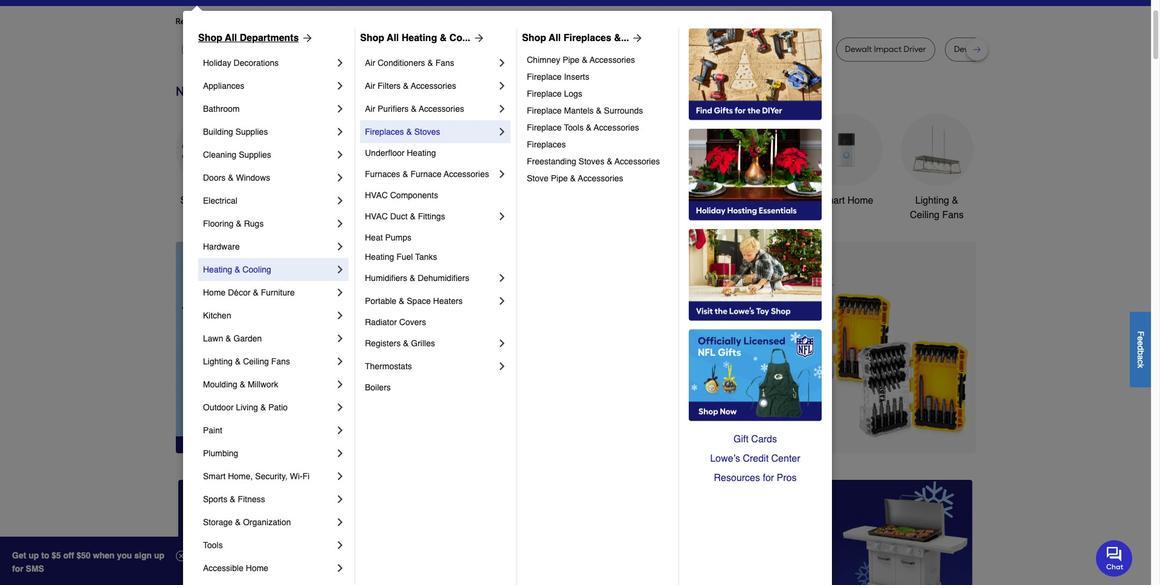 Task type: locate. For each thing, give the bounding box(es) containing it.
bit for dewalt drill bit set
[[1000, 44, 1010, 54]]

arrow right image
[[299, 32, 314, 44], [630, 32, 644, 44], [954, 348, 966, 360]]

smart for smart home, security, wi-fi
[[203, 472, 226, 481]]

air for air conditioners & fans
[[365, 58, 376, 68]]

christmas
[[462, 195, 506, 206]]

tools down storage
[[203, 541, 223, 550]]

1 horizontal spatial set
[[1012, 44, 1024, 54]]

1 vertical spatial bathroom
[[735, 195, 777, 206]]

0 horizontal spatial outdoor
[[203, 403, 234, 412]]

hvac duct & fittings
[[365, 212, 446, 221]]

scroll to item #4 image
[[711, 432, 740, 436]]

all up conditioners
[[387, 33, 399, 44]]

0 horizontal spatial arrow right image
[[299, 32, 314, 44]]

2 up from the left
[[154, 551, 164, 561]]

1 horizontal spatial shop
[[360, 33, 385, 44]]

2 driver from the left
[[795, 44, 818, 54]]

accessories for furnaces & furnace accessories
[[444, 169, 489, 179]]

arrow right image for shop all fireplaces &...
[[630, 32, 644, 44]]

1 vertical spatial fireplaces
[[365, 127, 404, 137]]

accessories up christmas
[[444, 169, 489, 179]]

4 fireplace from the top
[[527, 123, 562, 132]]

1 fireplace from the top
[[527, 72, 562, 82]]

0 vertical spatial supplies
[[236, 127, 268, 137]]

0 vertical spatial smart
[[820, 195, 845, 206]]

décor
[[228, 288, 251, 297]]

arrow right image for shop all departments
[[299, 32, 314, 44]]

fireplaces up drill bit set
[[564, 33, 612, 44]]

chevron right image
[[496, 57, 509, 69], [334, 80, 346, 92], [334, 103, 346, 115], [496, 126, 509, 138], [334, 149, 346, 161], [496, 168, 509, 180], [334, 172, 346, 184], [496, 272, 509, 284], [334, 287, 346, 299], [496, 295, 509, 307], [334, 356, 346, 368], [334, 401, 346, 414], [334, 447, 346, 460], [334, 493, 346, 505], [334, 539, 346, 551], [334, 562, 346, 574]]

lawn & garden link
[[203, 327, 334, 350]]

arrow right image inside shop all fireplaces &... link
[[630, 32, 644, 44]]

dewalt for dewalt drill
[[694, 44, 721, 54]]

0 vertical spatial fireplaces
[[564, 33, 612, 44]]

chevron right image for doors & windows
[[334, 172, 346, 184]]

0 horizontal spatial decorations
[[234, 58, 279, 68]]

more suggestions for you
[[310, 16, 407, 27]]

1 horizontal spatial ceiling
[[911, 210, 940, 221]]

impact driver
[[766, 44, 818, 54]]

stoves
[[415, 127, 440, 137], [579, 157, 605, 166]]

fuel
[[397, 252, 413, 262]]

shop inside "link"
[[198, 33, 223, 44]]

0 horizontal spatial impact
[[482, 44, 510, 54]]

heating up furnace
[[407, 148, 436, 158]]

None search field
[[450, 0, 781, 7]]

1 hvac from the top
[[365, 190, 388, 200]]

& inside "link"
[[607, 157, 613, 166]]

2 horizontal spatial driver
[[904, 44, 927, 54]]

chimney pipe & accessories
[[527, 55, 635, 65]]

accessories up "air purifiers & accessories" link
[[411, 81, 456, 91]]

1 horizontal spatial driver
[[795, 44, 818, 54]]

0 vertical spatial tools link
[[357, 114, 430, 208]]

1 horizontal spatial bathroom
[[735, 195, 777, 206]]

accessories inside "link"
[[615, 157, 660, 166]]

accessories down surrounds
[[594, 123, 640, 132]]

fireplaces for fireplaces
[[527, 140, 566, 149]]

patio
[[269, 403, 288, 412]]

outdoor tools & equipment link
[[629, 114, 702, 222]]

1 horizontal spatial fans
[[436, 58, 455, 68]]

resources
[[714, 473, 761, 484]]

fireplace down "fireplace inserts" on the top of the page
[[527, 89, 562, 99]]

air down dewalt drill bit
[[365, 58, 376, 68]]

chevron right image for heating & cooling
[[334, 264, 346, 276]]

chevron right image for thermostats
[[496, 360, 509, 372]]

impact
[[482, 44, 510, 54], [766, 44, 793, 54], [875, 44, 902, 54]]

2 horizontal spatial impact
[[875, 44, 902, 54]]

all right 'shop'
[[205, 195, 216, 206]]

1 horizontal spatial stoves
[[579, 157, 605, 166]]

smart home, security, wi-fi
[[203, 472, 310, 481]]

& inside 'link'
[[582, 55, 588, 65]]

1 vertical spatial decorations
[[458, 210, 510, 221]]

chevron right image for home décor & furniture
[[334, 287, 346, 299]]

0 horizontal spatial ceiling
[[243, 357, 269, 366]]

heating down hardware
[[203, 265, 232, 275]]

bit
[[363, 44, 373, 54], [536, 44, 546, 54], [590, 44, 600, 54], [1000, 44, 1010, 54]]

supplies up cleaning supplies
[[236, 127, 268, 137]]

1 vertical spatial smart
[[203, 472, 226, 481]]

decorations down shop all departments "link"
[[234, 58, 279, 68]]

1 you from the left
[[286, 16, 300, 27]]

bit for impact driver bit
[[536, 44, 546, 54]]

1 vertical spatial air
[[365, 81, 376, 91]]

air filters & accessories link
[[365, 74, 496, 97]]

gift
[[734, 434, 749, 445]]

all inside shop all departments "link"
[[225, 33, 237, 44]]

registers & grilles
[[365, 339, 435, 348]]

0 vertical spatial outdoor
[[631, 195, 666, 206]]

0 horizontal spatial stoves
[[415, 127, 440, 137]]

more
[[310, 16, 329, 27]]

0 horizontal spatial tools link
[[203, 534, 334, 557]]

stoves up underfloor heating link
[[415, 127, 440, 137]]

3 air from the top
[[365, 104, 376, 114]]

all for fireplaces
[[549, 33, 561, 44]]

you
[[117, 551, 132, 561]]

0 vertical spatial fans
[[436, 58, 455, 68]]

home for smart home
[[848, 195, 874, 206]]

4 dewalt from the left
[[955, 44, 982, 54]]

storage
[[203, 518, 233, 527]]

chevron right image for registers & grilles
[[496, 337, 509, 349]]

1 shop from the left
[[198, 33, 223, 44]]

2 air from the top
[[365, 81, 376, 91]]

portable & space heaters link
[[365, 290, 496, 313]]

chevron right image for air filters & accessories
[[496, 80, 509, 92]]

supplies inside 'link'
[[239, 150, 271, 160]]

up left to
[[29, 551, 39, 561]]

0 horizontal spatial you
[[286, 16, 300, 27]]

driver for impact driver bit
[[512, 44, 534, 54]]

hvac components link
[[365, 186, 509, 205]]

e up d
[[1137, 336, 1146, 341]]

1 horizontal spatial lighting
[[916, 195, 950, 206]]

1 horizontal spatial bathroom link
[[720, 114, 792, 208]]

1 set from the left
[[602, 44, 615, 54]]

rugs
[[244, 219, 264, 229]]

1 bit from the left
[[363, 44, 373, 54]]

chevron right image
[[334, 57, 346, 69], [496, 80, 509, 92], [496, 103, 509, 115], [334, 126, 346, 138], [334, 195, 346, 207], [496, 210, 509, 223], [334, 218, 346, 230], [334, 241, 346, 253], [334, 264, 346, 276], [334, 310, 346, 322], [334, 333, 346, 345], [496, 337, 509, 349], [496, 360, 509, 372], [334, 379, 346, 391], [334, 424, 346, 437], [334, 470, 346, 483], [334, 516, 346, 528]]

accessories up stove pipe & accessories 'link'
[[615, 157, 660, 166]]

accessories down drill bit set
[[590, 55, 635, 65]]

flooring & rugs
[[203, 219, 264, 229]]

fireplace logs link
[[527, 85, 671, 102]]

air filters & accessories
[[365, 81, 456, 91]]

space
[[407, 296, 431, 306]]

pipe down freestanding
[[551, 174, 568, 183]]

chevron right image for humidifiers & dehumidifiers
[[496, 272, 509, 284]]

shop all deals
[[180, 195, 243, 206]]

all inside shop all deals link
[[205, 195, 216, 206]]

fireplace down chimney
[[527, 72, 562, 82]]

accessories inside 'link'
[[578, 174, 624, 183]]

0 vertical spatial decorations
[[234, 58, 279, 68]]

shop
[[198, 33, 223, 44], [360, 33, 385, 44], [522, 33, 547, 44]]

chevron right image for electrical
[[334, 195, 346, 207]]

& inside 'link'
[[571, 174, 576, 183]]

all up chimney
[[549, 33, 561, 44]]

all inside shop all heating & co... link
[[387, 33, 399, 44]]

0 horizontal spatial bathroom link
[[203, 97, 334, 120]]

2 you from the left
[[393, 16, 407, 27]]

outdoor for outdoor living & patio
[[203, 403, 234, 412]]

fi
[[303, 472, 310, 481]]

0 vertical spatial stoves
[[415, 127, 440, 137]]

1 horizontal spatial outdoor
[[631, 195, 666, 206]]

shop for shop all fireplaces &...
[[522, 33, 547, 44]]

chevron right image for moulding & millwork
[[334, 379, 346, 391]]

1 vertical spatial ceiling
[[243, 357, 269, 366]]

fireplaces up 'underfloor'
[[365, 127, 404, 137]]

0 vertical spatial lighting
[[916, 195, 950, 206]]

heating up the air conditioners & fans
[[402, 33, 437, 44]]

1 vertical spatial pipe
[[551, 174, 568, 183]]

arrow right image inside shop all departments "link"
[[299, 32, 314, 44]]

3 impact from the left
[[875, 44, 902, 54]]

hvac for hvac components
[[365, 190, 388, 200]]

c
[[1137, 360, 1146, 364]]

air purifiers & accessories link
[[365, 97, 496, 120]]

accessories inside 'link'
[[590, 55, 635, 65]]

0 vertical spatial lighting & ceiling fans link
[[901, 114, 974, 222]]

wi-
[[290, 472, 303, 481]]

impact driver bit
[[482, 44, 546, 54]]

air purifiers & accessories
[[365, 104, 464, 114]]

bit for dewalt drill bit
[[363, 44, 373, 54]]

1 driver from the left
[[512, 44, 534, 54]]

1 horizontal spatial lighting & ceiling fans
[[911, 195, 964, 221]]

fireplace for fireplace mantels & surrounds
[[527, 106, 562, 115]]

fireplace for fireplace logs
[[527, 89, 562, 99]]

pipe inside 'link'
[[563, 55, 580, 65]]

for right suggestions
[[380, 16, 391, 27]]

e
[[1137, 336, 1146, 341], [1137, 341, 1146, 346]]

more suggestions for you link
[[310, 16, 417, 28]]

arrow right image
[[471, 32, 485, 44]]

air for air purifiers & accessories
[[365, 104, 376, 114]]

furnaces
[[365, 169, 401, 179]]

1 horizontal spatial tools link
[[357, 114, 430, 208]]

0 horizontal spatial home
[[203, 288, 226, 297]]

storage & organization link
[[203, 511, 334, 534]]

2 vertical spatial fans
[[271, 357, 290, 366]]

2 horizontal spatial shop
[[522, 33, 547, 44]]

1 drill from the left
[[347, 44, 361, 54]]

0 vertical spatial bathroom
[[203, 104, 240, 114]]

recommended
[[176, 16, 234, 27]]

chevron right image for accessible home
[[334, 562, 346, 574]]

0 horizontal spatial driver
[[512, 44, 534, 54]]

outdoor for outdoor tools & equipment
[[631, 195, 666, 206]]

holiday hosting essentials. image
[[689, 129, 822, 221]]

for
[[273, 16, 284, 27], [380, 16, 391, 27], [763, 473, 775, 484], [12, 564, 23, 574]]

chevron right image for air conditioners & fans
[[496, 57, 509, 69]]

0 horizontal spatial smart
[[203, 472, 226, 481]]

registers
[[365, 339, 401, 348]]

heating
[[402, 33, 437, 44], [407, 148, 436, 158], [365, 252, 394, 262], [203, 265, 232, 275]]

shop for shop all heating & co...
[[360, 33, 385, 44]]

1 horizontal spatial decorations
[[458, 210, 510, 221]]

chevron right image for smart home, security, wi-fi
[[334, 470, 346, 483]]

2 vertical spatial air
[[365, 104, 376, 114]]

all for departments
[[225, 33, 237, 44]]

3 drill from the left
[[723, 44, 738, 54]]

hvac for hvac duct & fittings
[[365, 212, 388, 221]]

for down the get
[[12, 564, 23, 574]]

1 vertical spatial fans
[[943, 210, 964, 221]]

1 vertical spatial stoves
[[579, 157, 605, 166]]

4 drill from the left
[[984, 44, 998, 54]]

0 vertical spatial ceiling
[[911, 210, 940, 221]]

accessories for chimney pipe & accessories
[[590, 55, 635, 65]]

2 e from the top
[[1137, 341, 1146, 346]]

fireplace tools & accessories
[[527, 123, 640, 132]]

chimney
[[527, 55, 561, 65]]

outdoor inside outdoor tools & equipment
[[631, 195, 666, 206]]

1 horizontal spatial smart
[[820, 195, 845, 206]]

2 bit from the left
[[536, 44, 546, 54]]

stove pipe & accessories
[[527, 174, 624, 183]]

chevron right image for appliances
[[334, 80, 346, 92]]

2 fireplace from the top
[[527, 89, 562, 99]]

1 horizontal spatial arrow right image
[[630, 32, 644, 44]]

1 horizontal spatial up
[[154, 551, 164, 561]]

pros
[[777, 473, 797, 484]]

moulding & millwork
[[203, 380, 278, 389]]

outdoor inside "link"
[[203, 403, 234, 412]]

a
[[1137, 355, 1146, 360]]

shop down recommended
[[198, 33, 223, 44]]

1 dewalt from the left
[[318, 44, 345, 54]]

fireplaces up freestanding
[[527, 140, 566, 149]]

home for accessible home
[[246, 564, 269, 573]]

radiator covers
[[365, 317, 426, 327]]

all down recommended searches for you
[[225, 33, 237, 44]]

2 horizontal spatial home
[[848, 195, 874, 206]]

outdoor up equipment
[[631, 195, 666, 206]]

stoves up stove pipe & accessories 'link'
[[579, 157, 605, 166]]

shop all departments
[[198, 33, 299, 44]]

0 horizontal spatial set
[[602, 44, 615, 54]]

0 horizontal spatial bathroom
[[203, 104, 240, 114]]

sports & fitness link
[[203, 488, 334, 511]]

1 impact from the left
[[482, 44, 510, 54]]

0 vertical spatial hvac
[[365, 190, 388, 200]]

appliances
[[203, 81, 245, 91]]

supplies up windows
[[239, 150, 271, 160]]

1 horizontal spatial you
[[393, 16, 407, 27]]

security,
[[255, 472, 288, 481]]

humidifiers & dehumidifiers link
[[365, 267, 496, 290]]

3 shop from the left
[[522, 33, 547, 44]]

0 horizontal spatial lighting & ceiling fans
[[203, 357, 290, 366]]

1 vertical spatial hvac
[[365, 212, 388, 221]]

3 driver from the left
[[904, 44, 927, 54]]

0 vertical spatial pipe
[[563, 55, 580, 65]]

tools up equipment
[[668, 195, 691, 206]]

2 impact from the left
[[766, 44, 793, 54]]

you left the more
[[286, 16, 300, 27]]

0 horizontal spatial lighting & ceiling fans link
[[203, 350, 334, 373]]

accessories for stove pipe & accessories
[[578, 174, 624, 183]]

0 vertical spatial home
[[848, 195, 874, 206]]

up right sign
[[154, 551, 164, 561]]

0 horizontal spatial shop
[[198, 33, 223, 44]]

0 vertical spatial air
[[365, 58, 376, 68]]

air left purifiers
[[365, 104, 376, 114]]

gift cards
[[734, 434, 778, 445]]

pipe inside 'link'
[[551, 174, 568, 183]]

shop all departments link
[[198, 31, 314, 45]]

1 vertical spatial lighting
[[203, 357, 233, 366]]

chevron right image for paint
[[334, 424, 346, 437]]

shop down more suggestions for you link
[[360, 33, 385, 44]]

2 vertical spatial home
[[246, 564, 269, 573]]

2 horizontal spatial fans
[[943, 210, 964, 221]]

inserts
[[564, 72, 590, 82]]

tools link
[[357, 114, 430, 208], [203, 534, 334, 557]]

when
[[93, 551, 115, 561]]

3 fireplace from the top
[[527, 106, 562, 115]]

dewalt drill bit
[[318, 44, 373, 54]]

hvac down furnaces
[[365, 190, 388, 200]]

pipe for stove
[[551, 174, 568, 183]]

1 vertical spatial outdoor
[[203, 403, 234, 412]]

shop all deals link
[[176, 114, 248, 208]]

fireplace up freestanding
[[527, 123, 562, 132]]

2 dewalt from the left
[[694, 44, 721, 54]]

2 vertical spatial fireplaces
[[527, 140, 566, 149]]

all inside shop all fireplaces &... link
[[549, 33, 561, 44]]

1 vertical spatial tools link
[[203, 534, 334, 557]]

fireplaces for fireplaces & stoves
[[365, 127, 404, 137]]

logs
[[564, 89, 583, 99]]

1 air from the top
[[365, 58, 376, 68]]

fireplaces & stoves link
[[365, 120, 496, 143]]

accessories down air filters & accessories link
[[419, 104, 464, 114]]

fireplace down the fireplace logs
[[527, 106, 562, 115]]

heat pumps
[[365, 233, 412, 242]]

pipe up inserts
[[563, 55, 580, 65]]

1 horizontal spatial home
[[246, 564, 269, 573]]

decorations down christmas
[[458, 210, 510, 221]]

home inside 'link'
[[848, 195, 874, 206]]

accessible home link
[[203, 557, 334, 580]]

1 vertical spatial supplies
[[239, 150, 271, 160]]

f
[[1137, 331, 1146, 336]]

fans inside the lighting & ceiling fans
[[943, 210, 964, 221]]

sports & fitness
[[203, 495, 265, 504]]

tools
[[564, 123, 584, 132], [382, 195, 405, 206], [668, 195, 691, 206], [203, 541, 223, 550]]

1 horizontal spatial impact
[[766, 44, 793, 54]]

all for heating
[[387, 33, 399, 44]]

3 dewalt from the left
[[846, 44, 873, 54]]

sports
[[203, 495, 228, 504]]

cleaning supplies link
[[203, 143, 334, 166]]

gift cards link
[[689, 430, 822, 449]]

chevron right image for sports & fitness
[[334, 493, 346, 505]]

4 bit from the left
[[1000, 44, 1010, 54]]

smart home link
[[811, 114, 883, 208]]

accessories down freestanding stoves & accessories "link"
[[578, 174, 624, 183]]

decorations for holiday
[[234, 58, 279, 68]]

bathroom link
[[203, 97, 334, 120], [720, 114, 792, 208]]

0 horizontal spatial fans
[[271, 357, 290, 366]]

hvac up the heat
[[365, 212, 388, 221]]

2 shop from the left
[[360, 33, 385, 44]]

cleaning
[[203, 150, 237, 160]]

air left "filters"
[[365, 81, 376, 91]]

dewalt for dewalt drill bit set
[[955, 44, 982, 54]]

3 bit from the left
[[590, 44, 600, 54]]

heating fuel tanks
[[365, 252, 438, 262]]

you
[[286, 16, 300, 27], [393, 16, 407, 27]]

shop up impact driver bit
[[522, 33, 547, 44]]

doors & windows
[[203, 173, 270, 183]]

outdoor down moulding
[[203, 403, 234, 412]]

kitchen
[[203, 311, 231, 320]]

2 hvac from the top
[[365, 212, 388, 221]]

0 horizontal spatial up
[[29, 551, 39, 561]]

up
[[29, 551, 39, 561], [154, 551, 164, 561]]

0 vertical spatial lighting & ceiling fans
[[911, 195, 964, 221]]

chevron right image for portable & space heaters
[[496, 295, 509, 307]]

f e e d b a c k
[[1137, 331, 1146, 368]]

you up shop all heating & co...
[[393, 16, 407, 27]]

lowe's
[[711, 453, 741, 464]]

e up b
[[1137, 341, 1146, 346]]

heating & cooling link
[[203, 258, 334, 281]]



Task type: describe. For each thing, give the bounding box(es) containing it.
resources for pros
[[714, 473, 797, 484]]

holiday decorations link
[[203, 51, 334, 74]]

shop these last-minute gifts. $99 or less. quantities are limited and won't last. image
[[176, 242, 371, 453]]

living
[[236, 403, 258, 412]]

you for recommended searches for you
[[286, 16, 300, 27]]

dewalt for dewalt drill bit
[[318, 44, 345, 54]]

radiator covers link
[[365, 313, 509, 332]]

departments
[[240, 33, 299, 44]]

2 horizontal spatial arrow right image
[[954, 348, 966, 360]]

2 set from the left
[[1012, 44, 1024, 54]]

1 vertical spatial lighting & ceiling fans
[[203, 357, 290, 366]]

find gifts for the diyer. image
[[689, 28, 822, 120]]

flooring
[[203, 219, 234, 229]]

surrounds
[[604, 106, 643, 115]]

dewalt drill bit set
[[955, 44, 1024, 54]]

fireplace mantels & surrounds
[[527, 106, 643, 115]]

recommended searches for you heading
[[176, 16, 976, 28]]

resources for pros link
[[689, 469, 822, 488]]

accessories for air filters & accessories
[[411, 81, 456, 91]]

off
[[63, 551, 74, 561]]

freestanding stoves & accessories
[[527, 157, 660, 166]]

boilers link
[[365, 378, 509, 397]]

fireplace inserts
[[527, 72, 590, 82]]

outdoor living & patio link
[[203, 396, 334, 419]]

home décor & furniture link
[[203, 281, 334, 304]]

scroll to item #3 element
[[680, 430, 711, 438]]

heaters
[[433, 296, 463, 306]]

air conditioners & fans link
[[365, 51, 496, 74]]

sign
[[134, 551, 152, 561]]

boilers
[[365, 383, 391, 392]]

officially licensed n f l gifts. shop now. image
[[689, 330, 822, 421]]

chevron right image for building supplies
[[334, 126, 346, 138]]

electrical link
[[203, 189, 334, 212]]

driver for impact driver
[[795, 44, 818, 54]]

scroll to item #5 image
[[740, 432, 769, 436]]

chevron right image for fireplaces & stoves
[[496, 126, 509, 138]]

fans for lighting & ceiling fans link to the bottom
[[271, 357, 290, 366]]

chimney pipe & accessories link
[[527, 51, 671, 68]]

for left pros
[[763, 473, 775, 484]]

covers
[[400, 317, 426, 327]]

get up to 2 free select tools or batteries when you buy 1 with select purchases. image
[[178, 480, 430, 585]]

plumbing
[[203, 449, 238, 458]]

chevron right image for bathroom
[[334, 103, 346, 115]]

tools inside outdoor tools & equipment
[[668, 195, 691, 206]]

for up 'departments'
[[273, 16, 284, 27]]

mantels
[[564, 106, 594, 115]]

lawn
[[203, 334, 223, 343]]

chevron right image for air purifiers & accessories
[[496, 103, 509, 115]]

purifiers
[[378, 104, 409, 114]]

heat pumps link
[[365, 228, 509, 247]]

smart home, security, wi-fi link
[[203, 465, 334, 488]]

chevron right image for kitchen
[[334, 310, 346, 322]]

windows
[[236, 173, 270, 183]]

kitchen link
[[203, 304, 334, 327]]

suggestions
[[331, 16, 379, 27]]

chevron right image for lawn & garden
[[334, 333, 346, 345]]

lighting inside the lighting & ceiling fans
[[916, 195, 950, 206]]

pumps
[[385, 233, 412, 242]]

chevron right image for hvac duct & fittings
[[496, 210, 509, 223]]

supplies for cleaning supplies
[[239, 150, 271, 160]]

air for air filters & accessories
[[365, 81, 376, 91]]

1 e from the top
[[1137, 336, 1146, 341]]

plumbing link
[[203, 442, 334, 465]]

new deals every day during 25 days of deals image
[[176, 81, 976, 101]]

dewalt for dewalt impact driver
[[846, 44, 873, 54]]

chevron right image for flooring & rugs
[[334, 218, 346, 230]]

2 drill from the left
[[574, 44, 588, 54]]

appliances link
[[203, 74, 334, 97]]

stove
[[527, 174, 549, 183]]

drill for dewalt drill
[[723, 44, 738, 54]]

d
[[1137, 346, 1146, 350]]

chevron right image for cleaning supplies
[[334, 149, 346, 161]]

smart home
[[820, 195, 874, 206]]

fireplaces & stoves
[[365, 127, 440, 137]]

drill bit set
[[574, 44, 615, 54]]

ceiling inside the lighting & ceiling fans
[[911, 210, 940, 221]]

0 horizontal spatial lighting
[[203, 357, 233, 366]]

humidifiers
[[365, 273, 408, 283]]

& inside outdoor tools & equipment
[[694, 195, 700, 206]]

millwork
[[248, 380, 278, 389]]

fittings
[[418, 212, 446, 221]]

chevron right image for hardware
[[334, 241, 346, 253]]

building supplies
[[203, 127, 268, 137]]

1 horizontal spatial lighting & ceiling fans link
[[901, 114, 974, 222]]

1 up from the left
[[29, 551, 39, 561]]

supplies for building supplies
[[236, 127, 268, 137]]

chevron right image for holiday decorations
[[334, 57, 346, 69]]

grilles
[[411, 339, 435, 348]]

fireplace for fireplace tools & accessories
[[527, 123, 562, 132]]

up to 50 percent off select tools and accessories. image
[[390, 242, 976, 453]]

up to 30 percent off select grills and accessories. image
[[721, 480, 974, 585]]

deals
[[219, 195, 243, 206]]

tools down mantels
[[564, 123, 584, 132]]

doors & windows link
[[203, 166, 334, 189]]

chat invite button image
[[1097, 540, 1134, 577]]

accessories for air purifiers & accessories
[[419, 104, 464, 114]]

get up to $5 off $50 when you sign up for sms
[[12, 551, 164, 574]]

visit the lowe's toy shop. image
[[689, 229, 822, 321]]

stove pipe & accessories link
[[527, 170, 671, 187]]

chevron right image for plumbing
[[334, 447, 346, 460]]

chevron right image for storage & organization
[[334, 516, 346, 528]]

holiday decorations
[[203, 58, 279, 68]]

recommended searches for you
[[176, 16, 300, 27]]

chevron right image for outdoor living & patio
[[334, 401, 346, 414]]

fitness
[[238, 495, 265, 504]]

portable
[[365, 296, 397, 306]]

drill for dewalt drill bit
[[347, 44, 361, 54]]

scroll to item #2 image
[[651, 432, 680, 436]]

tanks
[[415, 252, 438, 262]]

tools up duct
[[382, 195, 405, 206]]

shop
[[180, 195, 203, 206]]

center
[[772, 453, 801, 464]]

shop all heating & co... link
[[360, 31, 485, 45]]

shop for shop all departments
[[198, 33, 223, 44]]

furniture
[[261, 288, 295, 297]]

flooring & rugs link
[[203, 212, 334, 235]]

building
[[203, 127, 233, 137]]

1 vertical spatial lighting & ceiling fans link
[[203, 350, 334, 373]]

dewalt impact driver
[[846, 44, 927, 54]]

pipe for chimney
[[563, 55, 580, 65]]

smart for smart home
[[820, 195, 845, 206]]

up to 35 percent off select small appliances. image
[[450, 480, 702, 585]]

accessories for fireplace tools & accessories
[[594, 123, 640, 132]]

you for more suggestions for you
[[393, 16, 407, 27]]

heating fuel tanks link
[[365, 247, 509, 267]]

garden
[[234, 334, 262, 343]]

impact for impact driver bit
[[482, 44, 510, 54]]

home décor & furniture
[[203, 288, 295, 297]]

drill for dewalt drill bit set
[[984, 44, 998, 54]]

heat
[[365, 233, 383, 242]]

electrical
[[203, 196, 238, 206]]

& inside "link"
[[261, 403, 266, 412]]

chevron right image for tools
[[334, 539, 346, 551]]

accessories for freestanding stoves & accessories
[[615, 157, 660, 166]]

fireplace for fireplace inserts
[[527, 72, 562, 82]]

chevron right image for furnaces & furnace accessories
[[496, 168, 509, 180]]

decorations for christmas
[[458, 210, 510, 221]]

hvac components
[[365, 190, 438, 200]]

impact for impact driver
[[766, 44, 793, 54]]

fans for air conditioners & fans link
[[436, 58, 455, 68]]

hardware
[[203, 242, 240, 252]]

stoves inside "link"
[[579, 157, 605, 166]]

1 vertical spatial home
[[203, 288, 226, 297]]

for inside get up to $5 off $50 when you sign up for sms
[[12, 564, 23, 574]]

chevron right image for lighting & ceiling fans
[[334, 356, 346, 368]]

moulding
[[203, 380, 238, 389]]

dehumidifiers
[[418, 273, 470, 283]]

equipment
[[642, 210, 689, 221]]

storage & organization
[[203, 518, 291, 527]]

k
[[1137, 364, 1146, 368]]

all for deals
[[205, 195, 216, 206]]

heating down the heat
[[365, 252, 394, 262]]

portable & space heaters
[[365, 296, 463, 306]]



Task type: vqa. For each thing, say whether or not it's contained in the screenshot.
"Christmas" in christmas stockings Link
no



